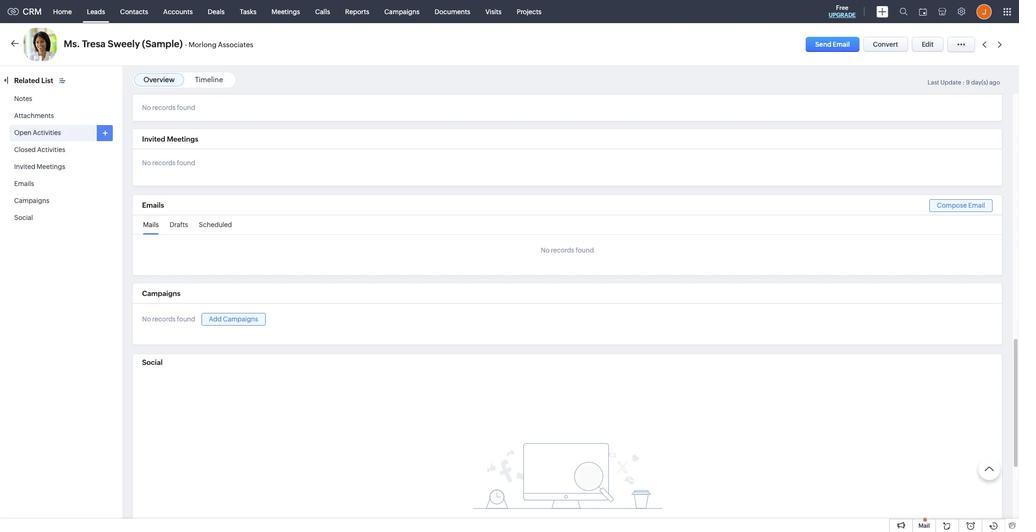 Task type: locate. For each thing, give the bounding box(es) containing it.
1 vertical spatial invited
[[14, 163, 35, 171]]

0 vertical spatial activities
[[33, 129, 61, 137]]

email inside the send email button
[[833, 41, 851, 48]]

create menu element
[[872, 0, 895, 23]]

1 horizontal spatial invited meetings
[[142, 135, 199, 143]]

1 horizontal spatial invited
[[142, 135, 165, 143]]

home
[[53, 8, 72, 15]]

social
[[14, 214, 33, 222], [142, 358, 163, 366]]

1 horizontal spatial email
[[969, 202, 986, 209]]

emails
[[14, 180, 34, 188], [142, 201, 164, 209]]

leads link
[[79, 0, 113, 23]]

meetings
[[272, 8, 300, 15], [167, 135, 199, 143], [37, 163, 65, 171]]

2 vertical spatial meetings
[[37, 163, 65, 171]]

projects link
[[510, 0, 549, 23]]

previous record image
[[983, 41, 987, 47]]

add
[[209, 315, 222, 323]]

calls link
[[308, 0, 338, 23]]

deals
[[208, 8, 225, 15]]

activities up invited meetings link
[[37, 146, 65, 154]]

found
[[177, 104, 195, 111], [177, 159, 195, 167], [576, 247, 594, 254], [177, 316, 195, 323]]

0 vertical spatial emails
[[14, 180, 34, 188]]

send email
[[816, 41, 851, 48]]

activities up closed activities "link"
[[33, 129, 61, 137]]

related
[[14, 77, 40, 85]]

campaigns
[[385, 8, 420, 15], [14, 197, 49, 205], [142, 290, 181, 298], [223, 315, 258, 323]]

ms.
[[64, 38, 80, 49]]

1 vertical spatial social
[[142, 358, 163, 366]]

emails up the mails
[[142, 201, 164, 209]]

0 horizontal spatial emails
[[14, 180, 34, 188]]

calls
[[315, 8, 330, 15]]

(sample)
[[142, 38, 183, 49]]

0 horizontal spatial invited meetings
[[14, 163, 65, 171]]

activities for open activities
[[33, 129, 61, 137]]

campaigns link
[[377, 0, 427, 23], [14, 197, 49, 205]]

0 horizontal spatial campaigns link
[[14, 197, 49, 205]]

0 vertical spatial email
[[833, 41, 851, 48]]

0 horizontal spatial invited
[[14, 163, 35, 171]]

0 horizontal spatial meetings
[[37, 163, 65, 171]]

associates
[[218, 41, 253, 49]]

free
[[837, 4, 849, 11]]

1 vertical spatial invited meetings
[[14, 163, 65, 171]]

records
[[152, 104, 176, 111], [152, 159, 176, 167], [551, 247, 575, 254], [152, 316, 176, 323]]

1 vertical spatial activities
[[37, 146, 65, 154]]

crm link
[[8, 7, 42, 17]]

documents link
[[427, 0, 478, 23]]

contacts link
[[113, 0, 156, 23]]

projects
[[517, 8, 542, 15]]

activities for closed activities
[[37, 146, 65, 154]]

scheduled
[[199, 221, 232, 229]]

email
[[833, 41, 851, 48], [969, 202, 986, 209]]

campaigns link down the emails link
[[14, 197, 49, 205]]

email for send email
[[833, 41, 851, 48]]

no records found
[[142, 104, 195, 111], [142, 159, 195, 167], [541, 247, 594, 254], [142, 316, 195, 323]]

email right the compose
[[969, 202, 986, 209]]

create menu image
[[877, 6, 889, 17]]

email for compose email
[[969, 202, 986, 209]]

edit
[[922, 41, 934, 48]]

1 vertical spatial meetings
[[167, 135, 199, 143]]

0 horizontal spatial email
[[833, 41, 851, 48]]

profile element
[[972, 0, 998, 23]]

start
[[479, 519, 494, 526]]

activities
[[33, 129, 61, 137], [37, 146, 65, 154]]

connections
[[560, 519, 598, 526]]

0 horizontal spatial social
[[14, 214, 33, 222]]

0 vertical spatial meetings
[[272, 8, 300, 15]]

closed
[[14, 146, 36, 154]]

campaigns link right reports
[[377, 0, 427, 23]]

notes
[[14, 95, 32, 103]]

0 vertical spatial invited
[[142, 135, 165, 143]]

meetings inside 'link'
[[272, 8, 300, 15]]

with
[[530, 519, 544, 526]]

closed activities
[[14, 146, 65, 154]]

0 vertical spatial campaigns link
[[377, 0, 427, 23]]

convert button
[[864, 37, 909, 52]]

convert
[[874, 41, 899, 48]]

1 vertical spatial email
[[969, 202, 986, 209]]

emails down invited meetings link
[[14, 180, 34, 188]]

home link
[[46, 0, 79, 23]]

email right 'send'
[[833, 41, 851, 48]]

accounts link
[[156, 0, 200, 23]]

free upgrade
[[829, 4, 856, 18]]

timeline
[[195, 76, 223, 84]]

attachments
[[14, 112, 54, 120]]

1 horizontal spatial emails
[[142, 201, 164, 209]]

no
[[142, 104, 151, 111], [142, 159, 151, 167], [541, 247, 550, 254], [142, 316, 151, 323]]

interacting
[[495, 519, 529, 526]]

invited
[[142, 135, 165, 143], [14, 163, 35, 171]]

2 horizontal spatial meetings
[[272, 8, 300, 15]]

day(s)
[[972, 79, 989, 86]]

documents
[[435, 8, 471, 15]]

edit button
[[913, 37, 944, 52]]

1 horizontal spatial social
[[142, 358, 163, 366]]

deals link
[[200, 0, 232, 23]]

on
[[600, 519, 608, 526]]



Task type: describe. For each thing, give the bounding box(es) containing it.
invited meetings link
[[14, 163, 65, 171]]

search element
[[895, 0, 914, 23]]

1 horizontal spatial meetings
[[167, 135, 199, 143]]

your
[[545, 519, 559, 526]]

calendar image
[[920, 8, 928, 15]]

morlong
[[189, 41, 217, 49]]

0 vertical spatial social
[[14, 214, 33, 222]]

attachments link
[[14, 112, 54, 120]]

tasks link
[[232, 0, 264, 23]]

leads
[[87, 8, 105, 15]]

accounts
[[163, 8, 193, 15]]

last update : 9 day(s) ago
[[928, 79, 1001, 86]]

upgrade
[[829, 12, 856, 18]]

mails
[[143, 221, 159, 229]]

add campaigns link
[[201, 313, 266, 326]]

1 horizontal spatial campaigns link
[[377, 0, 427, 23]]

related list
[[14, 77, 55, 85]]

mail
[[919, 523, 931, 530]]

contacts
[[120, 8, 148, 15]]

-
[[185, 41, 187, 49]]

drafts
[[170, 221, 188, 229]]

notes link
[[14, 95, 32, 103]]

add campaigns
[[209, 315, 258, 323]]

send email button
[[806, 37, 860, 52]]

emails link
[[14, 180, 34, 188]]

open
[[14, 129, 31, 137]]

open activities link
[[14, 129, 61, 137]]

reports
[[345, 8, 370, 15]]

visits
[[486, 8, 502, 15]]

timeline link
[[195, 76, 223, 84]]

closed activities link
[[14, 146, 65, 154]]

reports link
[[338, 0, 377, 23]]

next record image
[[999, 41, 1005, 47]]

meetings link
[[264, 0, 308, 23]]

visits link
[[478, 0, 510, 23]]

0 vertical spatial invited meetings
[[142, 135, 199, 143]]

search image
[[900, 8, 908, 16]]

tresa
[[82, 38, 106, 49]]

ago
[[990, 79, 1001, 86]]

compose email
[[938, 202, 986, 209]]

social
[[609, 519, 627, 526]]

networks
[[628, 519, 657, 526]]

1 vertical spatial campaigns link
[[14, 197, 49, 205]]

social link
[[14, 214, 33, 222]]

open activities
[[14, 129, 61, 137]]

profile image
[[977, 4, 992, 19]]

:
[[963, 79, 966, 86]]

tasks
[[240, 8, 257, 15]]

list
[[41, 77, 53, 85]]

last
[[928, 79, 940, 86]]

sweely
[[108, 38, 140, 49]]

crm
[[23, 7, 42, 17]]

9
[[967, 79, 971, 86]]

overview
[[144, 76, 175, 84]]

1 vertical spatial emails
[[142, 201, 164, 209]]

update
[[941, 79, 962, 86]]

send
[[816, 41, 832, 48]]

ms. tresa sweely (sample) - morlong associates
[[64, 38, 253, 49]]

overview link
[[144, 76, 175, 84]]

compose
[[938, 202, 968, 209]]

start interacting with your connections on social networks
[[479, 519, 657, 526]]



Task type: vqa. For each thing, say whether or not it's contained in the screenshot.
Row Group containing Nov 13, 2023 12:24 PM
no



